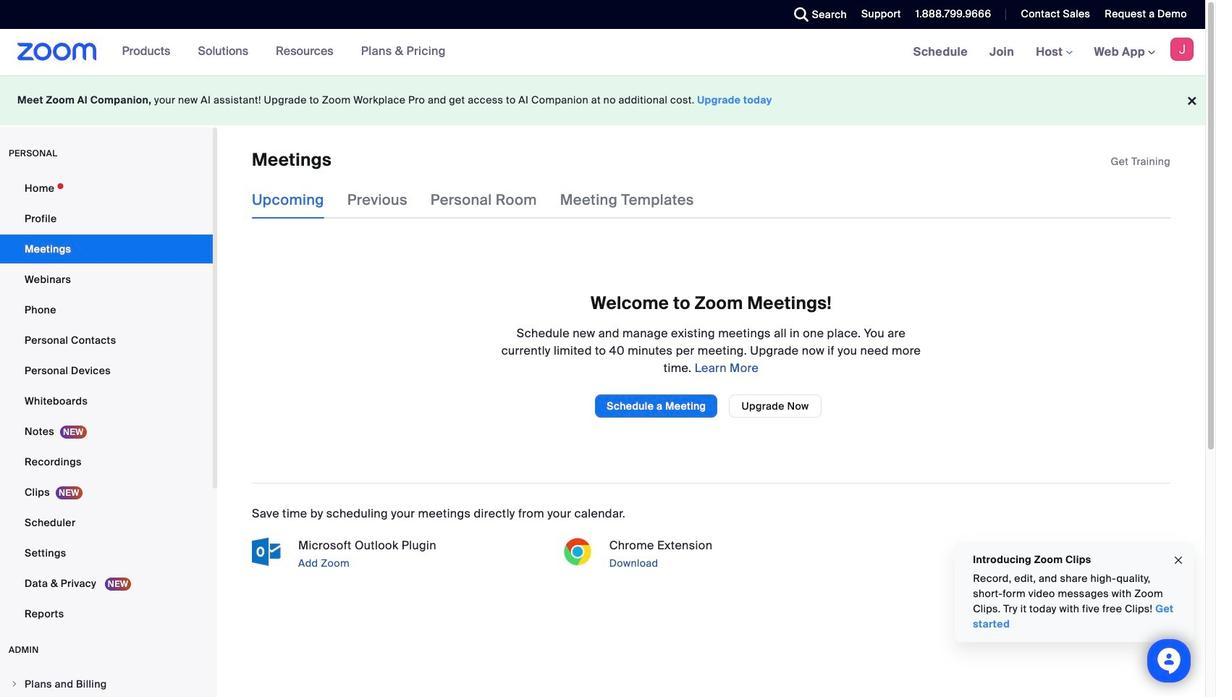 Task type: locate. For each thing, give the bounding box(es) containing it.
personal menu menu
[[0, 174, 213, 630]]

banner
[[0, 29, 1206, 76]]

application
[[1111, 154, 1171, 169]]

footer
[[0, 75, 1206, 125]]

right image
[[10, 680, 19, 689]]

close image
[[1173, 552, 1185, 569]]

product information navigation
[[111, 29, 457, 75]]

profile picture image
[[1171, 38, 1194, 61]]

menu item
[[0, 671, 213, 697]]



Task type: describe. For each thing, give the bounding box(es) containing it.
tabs of meeting tab list
[[252, 181, 718, 219]]

zoom logo image
[[17, 43, 97, 61]]

meetings navigation
[[903, 29, 1206, 76]]



Task type: vqa. For each thing, say whether or not it's contained in the screenshot.
ADD icon
no



